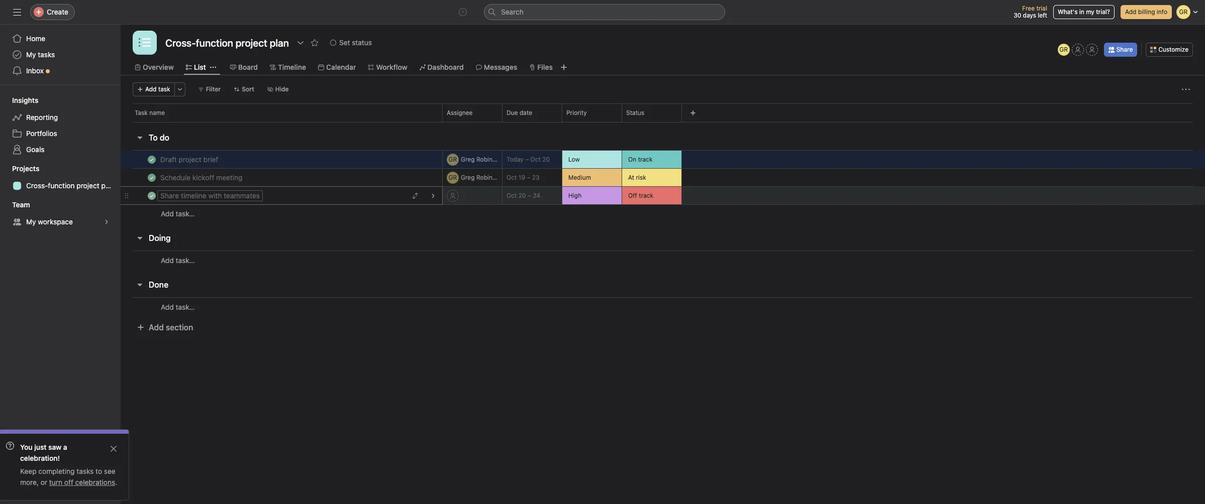 Task type: vqa. For each thing, say whether or not it's contained in the screenshot.
0 for 0 Projects on track
no



Task type: locate. For each thing, give the bounding box(es) containing it.
2 task… from the top
[[176, 256, 195, 265]]

info
[[1157, 8, 1168, 16]]

done button
[[149, 276, 168, 294]]

left
[[1039, 12, 1048, 19]]

show options image right date
[[548, 110, 554, 116]]

track
[[638, 156, 653, 163], [639, 192, 654, 199]]

row containing high
[[121, 187, 1206, 205]]

list image
[[139, 37, 151, 49]]

medium button
[[563, 169, 622, 187]]

add inside header to do tree grid
[[161, 210, 174, 218]]

robinson
[[477, 156, 503, 163], [477, 174, 503, 181]]

1 add task… button from the top
[[161, 209, 195, 220]]

task… up "section"
[[176, 303, 195, 312]]

completed checkbox inside the draft project brief cell
[[146, 154, 158, 166]]

risk
[[636, 174, 647, 181]]

2 vertical spatial add task…
[[161, 303, 195, 312]]

0 vertical spatial robinson
[[477, 156, 503, 163]]

row containing task name
[[121, 104, 1206, 122]]

home link
[[6, 31, 115, 47]]

billing
[[1139, 8, 1156, 16]]

0 vertical spatial track
[[638, 156, 653, 163]]

1 vertical spatial completed image
[[146, 172, 158, 184]]

add task… for add task… button within header to do tree grid
[[161, 210, 195, 218]]

completing
[[38, 468, 75, 476]]

collapse task list for this section image left to
[[136, 134, 144, 142]]

0 vertical spatial greg
[[461, 156, 475, 163]]

track right off
[[639, 192, 654, 199]]

in
[[1080, 8, 1085, 16]]

2 completed image from the top
[[146, 172, 158, 184]]

list link
[[186, 62, 206, 73]]

filter
[[206, 85, 221, 93]]

dashboard
[[428, 63, 464, 71]]

completed image inside schedule kickoff meeting cell
[[146, 172, 158, 184]]

1 horizontal spatial 20
[[543, 156, 550, 163]]

completed image inside the draft project brief cell
[[146, 154, 158, 166]]

2 greg robinson from the top
[[461, 174, 503, 181]]

oct for oct 20 – 24
[[507, 192, 517, 200]]

0 vertical spatial add task…
[[161, 210, 195, 218]]

add for 2nd add task… button
[[161, 256, 174, 265]]

add down doing
[[161, 256, 174, 265]]

2 collapse task list for this section image from the top
[[136, 234, 144, 242]]

robinson for oct 19
[[477, 174, 503, 181]]

2 vertical spatial oct
[[507, 192, 517, 200]]

greg
[[461, 156, 475, 163], [461, 174, 475, 181]]

19
[[519, 174, 525, 182]]

1 vertical spatial task…
[[176, 256, 195, 265]]

add for 3rd add task… button from the top of the page
[[161, 303, 174, 312]]

add task… up the add a task to this section 'image'
[[161, 210, 195, 218]]

gr button
[[1058, 44, 1070, 56]]

collapse task list for this section image for doing
[[136, 234, 144, 242]]

schedule kickoff meeting cell
[[121, 168, 443, 187]]

row
[[121, 104, 1206, 122], [133, 122, 1194, 123], [121, 150, 1206, 169], [121, 168, 1206, 187], [121, 187, 1206, 205]]

Completed checkbox
[[146, 154, 158, 166], [146, 172, 158, 184]]

collapse task list for this section image
[[136, 134, 144, 142], [136, 234, 144, 242]]

my workspace link
[[6, 214, 115, 230]]

or
[[41, 479, 47, 487]]

my inside teams element
[[26, 218, 36, 226]]

more actions image
[[1183, 85, 1191, 94]]

greg for oct 19 – 23
[[461, 174, 475, 181]]

track inside dropdown button
[[638, 156, 653, 163]]

1 vertical spatial greg robinson
[[461, 174, 503, 181]]

off
[[64, 479, 73, 487]]

greg for today – oct 20
[[461, 156, 475, 163]]

add task… row
[[121, 205, 1206, 223], [121, 251, 1206, 270], [121, 298, 1206, 317]]

set status
[[339, 38, 372, 47]]

keep completing tasks to see more, or
[[20, 468, 116, 487]]

– left 24
[[528, 192, 532, 200]]

add task… button up the add a task to this section 'image'
[[161, 209, 195, 220]]

due
[[507, 109, 518, 117]]

1 greg from the top
[[461, 156, 475, 163]]

1 greg robinson from the top
[[461, 156, 503, 163]]

priority
[[567, 109, 587, 117]]

track right on
[[638, 156, 653, 163]]

my inside global element
[[26, 50, 36, 59]]

3 task… from the top
[[176, 303, 195, 312]]

1 vertical spatial robinson
[[477, 174, 503, 181]]

oct 20 – 24
[[507, 192, 541, 200]]

task… inside header to do tree grid
[[176, 210, 195, 218]]

1 horizontal spatial show options image
[[548, 110, 554, 116]]

1 vertical spatial oct
[[507, 174, 517, 182]]

collapse task list for this section image
[[136, 281, 144, 289]]

task… down the add a task to this section 'image'
[[176, 256, 195, 265]]

greg robinson left today
[[461, 156, 503, 163]]

add up doing
[[161, 210, 174, 218]]

1 vertical spatial completed checkbox
[[146, 172, 158, 184]]

robinson left today
[[477, 156, 503, 163]]

0 vertical spatial gr
[[1060, 46, 1069, 53]]

workflow
[[376, 63, 408, 71]]

add section
[[149, 323, 193, 332]]

my down the team
[[26, 218, 36, 226]]

greg robinson left 19
[[461, 174, 503, 181]]

customize button
[[1147, 43, 1194, 57]]

add task… for 3rd add task… button from the top of the page
[[161, 303, 195, 312]]

to do button
[[149, 129, 169, 147]]

high button
[[563, 187, 622, 205]]

20
[[543, 156, 550, 163], [519, 192, 526, 200]]

1 vertical spatial collapse task list for this section image
[[136, 234, 144, 242]]

calendar link
[[318, 62, 356, 73]]

2 my from the top
[[26, 218, 36, 226]]

completed checkbox up completed option
[[146, 172, 158, 184]]

1 completed checkbox from the top
[[146, 154, 158, 166]]

2 vertical spatial add task… button
[[161, 302, 195, 313]]

share timeline with teammates cell
[[121, 187, 443, 205]]

1 vertical spatial my
[[26, 218, 36, 226]]

1 completed image from the top
[[146, 154, 158, 166]]

2 vertical spatial task…
[[176, 303, 195, 312]]

free
[[1023, 5, 1035, 12]]

1 robinson from the top
[[477, 156, 503, 163]]

3 add task… from the top
[[161, 303, 195, 312]]

close image
[[110, 446, 118, 454]]

more,
[[20, 479, 39, 487]]

overview
[[143, 63, 174, 71]]

at
[[629, 174, 635, 181]]

0 vertical spatial collapse task list for this section image
[[136, 134, 144, 142]]

1 horizontal spatial tasks
[[77, 468, 94, 476]]

status
[[627, 109, 645, 117]]

status
[[352, 38, 372, 47]]

invite button
[[10, 483, 53, 501]]

completed image
[[146, 190, 158, 202]]

cross-
[[26, 182, 48, 190]]

my for my workspace
[[26, 218, 36, 226]]

oct down oct 19 – 23
[[507, 192, 517, 200]]

move tasks between sections image
[[412, 193, 418, 199]]

add task… for 2nd add task… button
[[161, 256, 195, 265]]

due date
[[507, 109, 533, 117]]

completed checkbox for oct 19
[[146, 172, 158, 184]]

reporting
[[26, 113, 58, 122]]

20 left 24
[[519, 192, 526, 200]]

oct up 23
[[531, 156, 541, 163]]

files link
[[530, 62, 553, 73]]

share
[[1117, 46, 1134, 53]]

1 vertical spatial add task… button
[[161, 255, 195, 266]]

2 greg from the top
[[461, 174, 475, 181]]

low
[[569, 156, 580, 163]]

free trial 30 days left
[[1014, 5, 1048, 19]]

– right 19
[[527, 174, 531, 182]]

add task… button up "section"
[[161, 302, 195, 313]]

track inside popup button
[[639, 192, 654, 199]]

1 vertical spatial show options image
[[548, 110, 554, 116]]

add section button
[[133, 319, 197, 337]]

add for add billing info button
[[1126, 8, 1137, 16]]

add task… down the add a task to this section 'image'
[[161, 256, 195, 265]]

track for off track
[[639, 192, 654, 199]]

completed image up completed option
[[146, 172, 158, 184]]

1 add task… from the top
[[161, 210, 195, 218]]

1 vertical spatial track
[[639, 192, 654, 199]]

2 completed checkbox from the top
[[146, 172, 158, 184]]

0 vertical spatial show options image
[[297, 39, 305, 47]]

add task… up "section"
[[161, 303, 195, 312]]

add inside button
[[149, 323, 164, 332]]

0 horizontal spatial tasks
[[38, 50, 55, 59]]

task…
[[176, 210, 195, 218], [176, 256, 195, 265], [176, 303, 195, 312]]

global element
[[0, 25, 121, 85]]

1 task… from the top
[[176, 210, 195, 218]]

tasks
[[38, 50, 55, 59], [77, 468, 94, 476]]

on track button
[[623, 151, 682, 168]]

1 collapse task list for this section image from the top
[[136, 134, 144, 142]]

0 vertical spatial greg robinson
[[461, 156, 503, 163]]

off track
[[629, 192, 654, 199]]

gr
[[1060, 46, 1069, 53], [449, 156, 457, 163], [449, 174, 457, 181]]

add task… button down the add a task to this section 'image'
[[161, 255, 195, 266]]

0 vertical spatial completed image
[[146, 154, 158, 166]]

2 vertical spatial –
[[528, 192, 532, 200]]

add task
[[145, 85, 170, 93]]

0 vertical spatial task…
[[176, 210, 195, 218]]

add billing info
[[1126, 8, 1168, 16]]

add field image
[[690, 110, 696, 116]]

completed image
[[146, 154, 158, 166], [146, 172, 158, 184]]

completed checkbox inside schedule kickoff meeting cell
[[146, 172, 158, 184]]

Completed checkbox
[[146, 190, 158, 202]]

add inside button
[[1126, 8, 1137, 16]]

0 horizontal spatial show options image
[[297, 39, 305, 47]]

oct left 19
[[507, 174, 517, 182]]

– right today
[[526, 156, 529, 163]]

overview link
[[135, 62, 174, 73]]

0 vertical spatial my
[[26, 50, 36, 59]]

add task… inside header to do tree grid
[[161, 210, 195, 218]]

2 vertical spatial gr
[[449, 174, 457, 181]]

1 my from the top
[[26, 50, 36, 59]]

1 vertical spatial add task… row
[[121, 251, 1206, 270]]

to
[[96, 468, 102, 476]]

tasks up 'turn off celebrations .'
[[77, 468, 94, 476]]

1 vertical spatial tasks
[[77, 468, 94, 476]]

search list box
[[484, 4, 726, 20]]

add left billing
[[1126, 8, 1137, 16]]

0 vertical spatial add task… button
[[161, 209, 195, 220]]

oct for oct 19 – 23
[[507, 174, 517, 182]]

create button
[[30, 4, 75, 20]]

my
[[26, 50, 36, 59], [26, 218, 36, 226]]

greg robinson
[[461, 156, 503, 163], [461, 174, 503, 181]]

add left "section"
[[149, 323, 164, 332]]

None text field
[[163, 34, 292, 52]]

task… up the add a task to this section 'image'
[[176, 210, 195, 218]]

0 vertical spatial add task… row
[[121, 205, 1206, 223]]

done
[[149, 281, 168, 290]]

my tasks link
[[6, 47, 115, 63]]

1 vertical spatial –
[[527, 174, 531, 182]]

1 vertical spatial add task…
[[161, 256, 195, 265]]

2 vertical spatial add task… row
[[121, 298, 1206, 317]]

task… for add task… button within header to do tree grid
[[176, 210, 195, 218]]

show options image left add to starred image
[[297, 39, 305, 47]]

2 robinson from the top
[[477, 174, 503, 181]]

files
[[538, 63, 553, 71]]

completed image down to
[[146, 154, 158, 166]]

2 add task… button from the top
[[161, 255, 195, 266]]

my up inbox
[[26, 50, 36, 59]]

1 vertical spatial gr
[[449, 156, 457, 163]]

add up add section button
[[161, 303, 174, 312]]

0 vertical spatial 20
[[543, 156, 550, 163]]

projects element
[[0, 160, 121, 196]]

robinson left 19
[[477, 174, 503, 181]]

0 horizontal spatial 20
[[519, 192, 526, 200]]

saw
[[48, 444, 61, 452]]

0 vertical spatial completed checkbox
[[146, 154, 158, 166]]

header to do tree grid
[[121, 150, 1206, 223]]

collapse task list for this section image left doing button
[[136, 234, 144, 242]]

gr for on track
[[449, 156, 457, 163]]

1 vertical spatial greg
[[461, 174, 475, 181]]

0 vertical spatial tasks
[[38, 50, 55, 59]]

oct 19 – 23
[[507, 174, 540, 182]]

completed checkbox down to
[[146, 154, 158, 166]]

team
[[12, 201, 30, 209]]

add task… button inside header to do tree grid
[[161, 209, 195, 220]]

tab actions image
[[210, 64, 216, 70]]

tasks down home
[[38, 50, 55, 59]]

20 left low
[[543, 156, 550, 163]]

2 add task… from the top
[[161, 256, 195, 265]]

show options image
[[297, 39, 305, 47], [548, 110, 554, 116]]

Draft project brief text field
[[158, 155, 221, 165]]

history image
[[459, 8, 467, 16]]



Task type: describe. For each thing, give the bounding box(es) containing it.
– for oct 20
[[528, 192, 532, 200]]

30
[[1014, 12, 1022, 19]]

turn off celebrations button
[[49, 479, 115, 487]]

completed checkbox for today
[[146, 154, 158, 166]]

doing
[[149, 234, 171, 243]]

trial?
[[1097, 8, 1111, 16]]

3 add task… row from the top
[[121, 298, 1206, 317]]

at risk
[[629, 174, 647, 181]]

hide sidebar image
[[13, 8, 21, 16]]

gr inside button
[[1060, 46, 1069, 53]]

search
[[501, 8, 524, 16]]

what's in my trial? button
[[1054, 5, 1115, 19]]

at risk button
[[623, 169, 682, 187]]

sort
[[242, 85, 254, 93]]

3 add task… button from the top
[[161, 302, 195, 313]]

inbox
[[26, 66, 44, 75]]

my
[[1087, 8, 1095, 16]]

add left task
[[145, 85, 157, 93]]

you just saw a celebration!
[[20, 444, 67, 463]]

my for my tasks
[[26, 50, 36, 59]]

task name
[[135, 109, 165, 117]]

add a task to this section image
[[176, 234, 184, 242]]

24
[[533, 192, 541, 200]]

see
[[104, 468, 116, 476]]

draft project brief cell
[[121, 150, 443, 169]]

add billing info button
[[1121, 5, 1173, 19]]

date
[[520, 109, 533, 117]]

celebration!
[[20, 455, 60, 463]]

plan
[[101, 182, 115, 190]]

insights element
[[0, 92, 121, 160]]

add task button
[[133, 82, 175, 97]]

dashboard link
[[420, 62, 464, 73]]

share button
[[1105, 43, 1138, 57]]

track for on track
[[638, 156, 653, 163]]

add for add task… button within header to do tree grid
[[161, 210, 174, 218]]

add to starred image
[[311, 39, 319, 47]]

low button
[[563, 151, 622, 168]]

sort button
[[229, 82, 259, 97]]

doing button
[[149, 229, 171, 247]]

high
[[569, 192, 582, 199]]

portfolios link
[[6, 126, 115, 142]]

tasks inside keep completing tasks to see more, or
[[77, 468, 94, 476]]

completed image for today – oct 20
[[146, 154, 158, 166]]

reporting link
[[6, 110, 115, 126]]

celebrations
[[75, 479, 115, 487]]

timeline link
[[270, 62, 306, 73]]

what's in my trial?
[[1058, 8, 1111, 16]]

completed image for oct 19 – 23
[[146, 172, 158, 184]]

task
[[158, 85, 170, 93]]

timeline
[[278, 63, 306, 71]]

portfolios
[[26, 129, 57, 138]]

1 add task… row from the top
[[121, 205, 1206, 223]]

Schedule kickoff meeting text field
[[158, 173, 246, 183]]

teams element
[[0, 196, 121, 232]]

0 vertical spatial oct
[[531, 156, 541, 163]]

board
[[238, 63, 258, 71]]

set
[[339, 38, 350, 47]]

off
[[629, 192, 638, 199]]

see details, my workspace image
[[104, 219, 110, 225]]

on track
[[629, 156, 653, 163]]

1 vertical spatial 20
[[519, 192, 526, 200]]

projects button
[[0, 164, 39, 174]]

my tasks
[[26, 50, 55, 59]]

filter button
[[193, 82, 225, 97]]

– for oct 19
[[527, 174, 531, 182]]

Share timeline with teammates text field
[[158, 191, 263, 201]]

turn off celebrations .
[[49, 479, 117, 487]]

gr for at risk
[[449, 174, 457, 181]]

greg robinson for oct 19
[[461, 174, 503, 181]]

project
[[77, 182, 99, 190]]

task… for 2nd add task… button
[[176, 256, 195, 265]]

messages link
[[476, 62, 518, 73]]

workspace
[[38, 218, 73, 226]]

off track button
[[623, 187, 682, 205]]

2 add task… row from the top
[[121, 251, 1206, 270]]

on
[[629, 156, 637, 163]]

hide
[[275, 85, 289, 93]]

what's
[[1058, 8, 1078, 16]]

turn
[[49, 479, 62, 487]]

insights button
[[0, 96, 38, 106]]

inbox link
[[6, 63, 115, 79]]

board link
[[230, 62, 258, 73]]

just
[[34, 444, 47, 452]]

section
[[166, 323, 193, 332]]

more actions image
[[177, 86, 183, 93]]

to
[[149, 133, 158, 142]]

collapse task list for this section image for to do
[[136, 134, 144, 142]]

a
[[63, 444, 67, 452]]

insights
[[12, 96, 38, 105]]

search button
[[484, 4, 726, 20]]

messages
[[484, 63, 518, 71]]

greg robinson for today
[[461, 156, 503, 163]]

medium
[[569, 174, 591, 181]]

goals link
[[6, 142, 115, 158]]

customize
[[1159, 46, 1189, 53]]

list
[[194, 63, 206, 71]]

today – oct 20
[[507, 156, 550, 163]]

trial
[[1037, 5, 1048, 12]]

0 vertical spatial –
[[526, 156, 529, 163]]

robinson for today
[[477, 156, 503, 163]]

add tab image
[[560, 63, 568, 71]]

goals
[[26, 145, 45, 154]]

task… for 3rd add task… button from the top of the page
[[176, 303, 195, 312]]

assignee
[[447, 109, 473, 117]]

details image
[[430, 193, 436, 199]]

home
[[26, 34, 45, 43]]

tasks inside global element
[[38, 50, 55, 59]]

keep
[[20, 468, 37, 476]]

projects
[[12, 164, 39, 173]]



